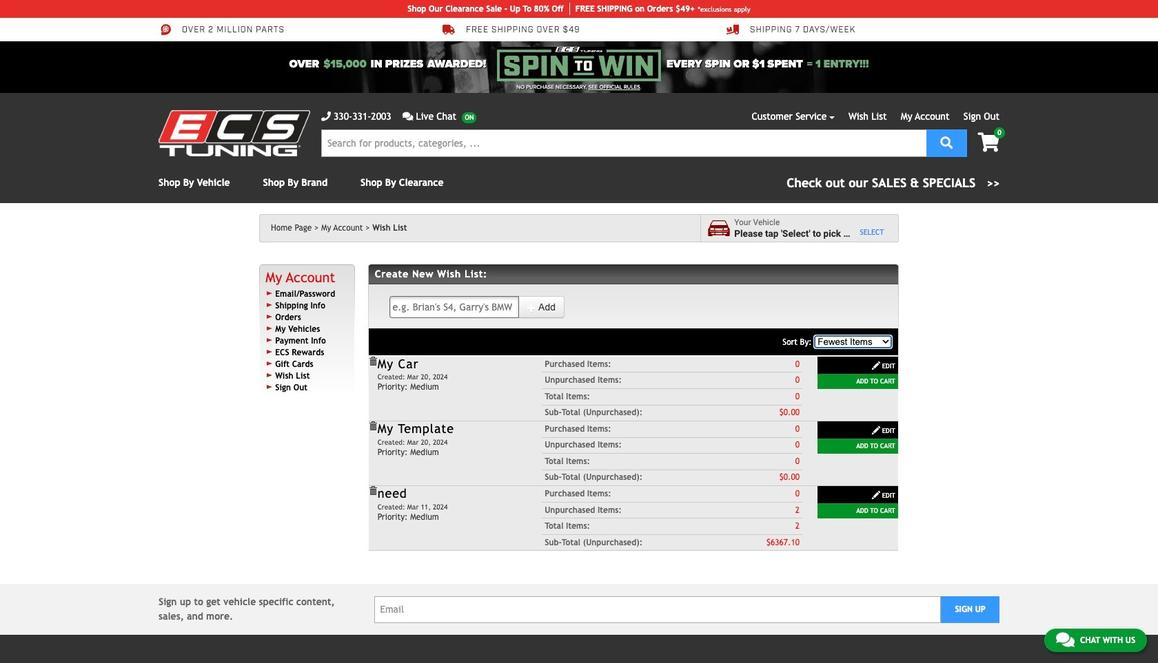 Task type: locate. For each thing, give the bounding box(es) containing it.
delete image
[[368, 357, 378, 367], [368, 487, 378, 497]]

1 delete image from the top
[[368, 357, 378, 367]]

comments image
[[402, 112, 413, 121]]

delete image up delete image
[[368, 357, 378, 367]]

white image
[[871, 361, 881, 371]]

search image
[[941, 136, 953, 149]]

0 vertical spatial delete image
[[368, 357, 378, 367]]

delete image for bottom white icon
[[368, 487, 378, 497]]

2 vertical spatial white image
[[871, 491, 881, 501]]

2 delete image from the top
[[368, 487, 378, 497]]

white image
[[527, 303, 536, 313], [871, 426, 881, 436], [871, 491, 881, 501]]

1 vertical spatial delete image
[[368, 487, 378, 497]]

delete image down delete image
[[368, 487, 378, 497]]



Task type: describe. For each thing, give the bounding box(es) containing it.
comments image
[[1056, 632, 1075, 649]]

ecs tuning 'spin to win' contest logo image
[[497, 47, 661, 81]]

delete image for white image
[[368, 357, 378, 367]]

0 vertical spatial white image
[[527, 303, 536, 313]]

phone image
[[321, 112, 331, 121]]

shopping cart image
[[978, 133, 1000, 152]]

Search text field
[[321, 130, 927, 157]]

Email email field
[[374, 597, 941, 624]]

e.g. Brian's S4, Garry's BMW E92...etc text field
[[389, 296, 519, 319]]

delete image
[[368, 422, 378, 432]]

ecs tuning image
[[159, 110, 310, 157]]

1 vertical spatial white image
[[871, 426, 881, 436]]



Task type: vqa. For each thing, say whether or not it's contained in the screenshot.
ecs tuning 'image'
yes



